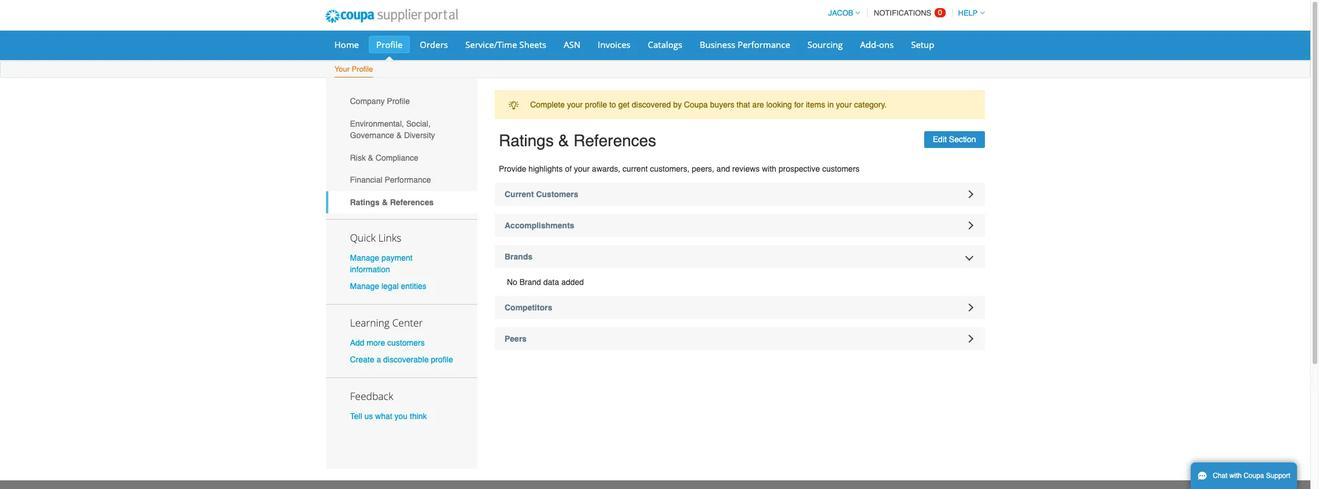 Task type: describe. For each thing, give the bounding box(es) containing it.
more
[[367, 338, 385, 347]]

your profile link
[[334, 62, 374, 77]]

compliance
[[376, 153, 418, 162]]

brands heading
[[495, 245, 985, 268]]

add more customers link
[[350, 338, 425, 347]]

0 horizontal spatial with
[[762, 164, 777, 173]]

your right in
[[836, 100, 852, 109]]

entities
[[401, 282, 427, 291]]

service/time
[[465, 39, 517, 50]]

manage legal entities
[[350, 282, 427, 291]]

reviews
[[733, 164, 760, 173]]

service/time sheets
[[465, 39, 547, 50]]

manage payment information link
[[350, 253, 413, 274]]

category.
[[854, 100, 887, 109]]

you
[[395, 412, 408, 421]]

by
[[673, 100, 682, 109]]

company profile link
[[326, 90, 478, 113]]

a
[[377, 355, 381, 364]]

& inside environmental, social, governance & diversity
[[396, 131, 402, 140]]

in
[[828, 100, 834, 109]]

awards,
[[592, 164, 620, 173]]

items
[[806, 100, 825, 109]]

environmental, social, governance & diversity
[[350, 119, 435, 140]]

1 vertical spatial ratings
[[350, 198, 380, 207]]

add-ons link
[[853, 36, 902, 53]]

brands
[[505, 252, 533, 261]]

profile link
[[369, 36, 410, 53]]

create a discoverable profile
[[350, 355, 453, 364]]

add
[[350, 338, 365, 347]]

brands button
[[495, 245, 985, 268]]

jacob
[[829, 9, 854, 17]]

tell us what you think button
[[350, 411, 427, 422]]

get
[[619, 100, 630, 109]]

0 vertical spatial ratings
[[499, 131, 554, 150]]

1 horizontal spatial customers
[[822, 164, 860, 173]]

2 heading from the top
[[495, 214, 985, 237]]

profile inside profile 'link'
[[376, 39, 403, 50]]

tell us what you think
[[350, 412, 427, 421]]

learning
[[350, 316, 390, 330]]

complete
[[530, 100, 565, 109]]

edit section
[[933, 135, 976, 144]]

legal
[[382, 282, 399, 291]]

performance for financial performance
[[385, 175, 431, 185]]

profile inside alert
[[585, 100, 607, 109]]

of
[[565, 164, 572, 173]]

0 horizontal spatial references
[[390, 198, 434, 207]]

0 horizontal spatial ratings & references
[[350, 198, 434, 207]]

us
[[364, 412, 373, 421]]

support
[[1266, 472, 1291, 480]]

business performance
[[700, 39, 790, 50]]

manage for manage legal entities
[[350, 282, 379, 291]]

edit
[[933, 135, 947, 144]]

create a discoverable profile link
[[350, 355, 453, 364]]

navigation containing notifications 0
[[823, 2, 985, 24]]

financial
[[350, 175, 383, 185]]

your
[[334, 65, 350, 73]]

add-
[[860, 39, 879, 50]]

payment
[[382, 253, 413, 262]]

& down financial performance
[[382, 198, 388, 207]]

peers,
[[692, 164, 715, 173]]

tell
[[350, 412, 362, 421]]

edit section link
[[924, 131, 985, 148]]

that
[[737, 100, 750, 109]]

jacob link
[[823, 9, 861, 17]]

& right risk
[[368, 153, 373, 162]]

and
[[717, 164, 730, 173]]

are
[[753, 100, 764, 109]]

financial performance link
[[326, 169, 478, 191]]

environmental,
[[350, 119, 404, 128]]

sourcing link
[[800, 36, 851, 53]]

0 horizontal spatial profile
[[431, 355, 453, 364]]

& up of
[[558, 131, 569, 150]]

0
[[938, 8, 942, 17]]

chat with coupa support button
[[1191, 463, 1298, 489]]

looking
[[767, 100, 792, 109]]

ratings & references link
[[326, 191, 478, 214]]

manage legal entities link
[[350, 282, 427, 291]]

customers,
[[650, 164, 690, 173]]

diversity
[[404, 131, 435, 140]]

profile for your profile
[[352, 65, 373, 73]]

0 vertical spatial references
[[574, 131, 656, 150]]

links
[[378, 230, 401, 244]]



Task type: vqa. For each thing, say whether or not it's contained in the screenshot.
the topmost THE CUSTOMERS
yes



Task type: locate. For each thing, give the bounding box(es) containing it.
1 vertical spatial ratings & references
[[350, 198, 434, 207]]

home
[[334, 39, 359, 50]]

to
[[609, 100, 616, 109]]

0 vertical spatial ratings & references
[[499, 131, 656, 150]]

company
[[350, 97, 385, 106]]

sheets
[[520, 39, 547, 50]]

ratings & references down financial performance
[[350, 198, 434, 207]]

3 heading from the top
[[495, 296, 985, 319]]

notifications 0
[[874, 8, 942, 17]]

data
[[544, 278, 559, 287]]

customers
[[822, 164, 860, 173], [387, 338, 425, 347]]

1 horizontal spatial references
[[574, 131, 656, 150]]

business
[[700, 39, 736, 50]]

manage down information
[[350, 282, 379, 291]]

coupa inside complete your profile to get discovered by coupa buyers that are looking for items in your category. alert
[[684, 100, 708, 109]]

profile for company profile
[[387, 97, 410, 106]]

0 vertical spatial with
[[762, 164, 777, 173]]

customers up discoverable
[[387, 338, 425, 347]]

& left diversity
[[396, 131, 402, 140]]

0 horizontal spatial coupa
[[684, 100, 708, 109]]

ratings & references up of
[[499, 131, 656, 150]]

catalogs link
[[641, 36, 690, 53]]

1 vertical spatial profile
[[431, 355, 453, 364]]

service/time sheets link
[[458, 36, 554, 53]]

notifications
[[874, 9, 932, 17]]

profile up the environmental, social, governance & diversity link
[[387, 97, 410, 106]]

environmental, social, governance & diversity link
[[326, 113, 478, 146]]

complete your profile to get discovered by coupa buyers that are looking for items in your category.
[[530, 100, 887, 109]]

1 vertical spatial with
[[1230, 472, 1242, 480]]

provide highlights of your awards, current customers, peers, and reviews with prospective customers
[[499, 164, 860, 173]]

coupa left support
[[1244, 472, 1265, 480]]

chat with coupa support
[[1213, 472, 1291, 480]]

current
[[623, 164, 648, 173]]

asn link
[[556, 36, 588, 53]]

center
[[392, 316, 423, 330]]

manage up information
[[350, 253, 379, 262]]

0 horizontal spatial performance
[[385, 175, 431, 185]]

coupa right by
[[684, 100, 708, 109]]

help
[[958, 9, 978, 17]]

prospective
[[779, 164, 820, 173]]

0 vertical spatial performance
[[738, 39, 790, 50]]

with
[[762, 164, 777, 173], [1230, 472, 1242, 480]]

1 horizontal spatial performance
[[738, 39, 790, 50]]

1 horizontal spatial ratings
[[499, 131, 554, 150]]

customers right prospective
[[822, 164, 860, 173]]

performance inside financial performance link
[[385, 175, 431, 185]]

1 horizontal spatial coupa
[[1244, 472, 1265, 480]]

profile inside 'your profile' link
[[352, 65, 373, 73]]

ratings down financial
[[350, 198, 380, 207]]

manage inside manage payment information
[[350, 253, 379, 262]]

ratings up provide
[[499, 131, 554, 150]]

1 vertical spatial coupa
[[1244, 472, 1265, 480]]

your right complete
[[567, 100, 583, 109]]

think
[[410, 412, 427, 421]]

0 horizontal spatial ratings
[[350, 198, 380, 207]]

provide
[[499, 164, 526, 173]]

references down financial performance link at the top of the page
[[390, 198, 434, 207]]

quick links
[[350, 230, 401, 244]]

1 horizontal spatial with
[[1230, 472, 1242, 480]]

1 horizontal spatial ratings & references
[[499, 131, 656, 150]]

1 vertical spatial manage
[[350, 282, 379, 291]]

what
[[375, 412, 392, 421]]

1 vertical spatial customers
[[387, 338, 425, 347]]

your profile
[[334, 65, 373, 73]]

your right of
[[574, 164, 590, 173]]

0 vertical spatial profile
[[585, 100, 607, 109]]

profile down the coupa supplier portal image
[[376, 39, 403, 50]]

brand
[[520, 278, 541, 287]]

coupa
[[684, 100, 708, 109], [1244, 472, 1265, 480]]

0 vertical spatial coupa
[[684, 100, 708, 109]]

help link
[[953, 9, 985, 17]]

with right chat at the bottom right of the page
[[1230, 472, 1242, 480]]

no brand data added
[[507, 278, 584, 287]]

performance for business performance
[[738, 39, 790, 50]]

performance up ratings & references link
[[385, 175, 431, 185]]

chat
[[1213, 472, 1228, 480]]

orders link
[[412, 36, 456, 53]]

invoices
[[598, 39, 631, 50]]

governance
[[350, 131, 394, 140]]

0 vertical spatial customers
[[822, 164, 860, 173]]

manage payment information
[[350, 253, 413, 274]]

setup link
[[904, 36, 942, 53]]

0 vertical spatial profile
[[376, 39, 403, 50]]

0 horizontal spatial customers
[[387, 338, 425, 347]]

profile right your
[[352, 65, 373, 73]]

added
[[562, 278, 584, 287]]

feedback
[[350, 389, 393, 403]]

orders
[[420, 39, 448, 50]]

performance right business
[[738, 39, 790, 50]]

business performance link
[[692, 36, 798, 53]]

heading
[[495, 183, 985, 206], [495, 214, 985, 237], [495, 296, 985, 319], [495, 327, 985, 350]]

1 vertical spatial profile
[[352, 65, 373, 73]]

profile left to
[[585, 100, 607, 109]]

information
[[350, 265, 390, 274]]

section
[[949, 135, 976, 144]]

risk
[[350, 153, 366, 162]]

2 vertical spatial profile
[[387, 97, 410, 106]]

social,
[[406, 119, 431, 128]]

ons
[[879, 39, 894, 50]]

manage for manage payment information
[[350, 253, 379, 262]]

ratings
[[499, 131, 554, 150], [350, 198, 380, 207]]

risk & compliance link
[[326, 146, 478, 169]]

for
[[794, 100, 804, 109]]

coupa inside chat with coupa support 'button'
[[1244, 472, 1265, 480]]

company profile
[[350, 97, 410, 106]]

ratings & references
[[499, 131, 656, 150], [350, 198, 434, 207]]

performance inside business performance link
[[738, 39, 790, 50]]

your
[[567, 100, 583, 109], [836, 100, 852, 109], [574, 164, 590, 173]]

1 vertical spatial references
[[390, 198, 434, 207]]

highlights
[[529, 164, 563, 173]]

complete your profile to get discovered by coupa buyers that are looking for items in your category. alert
[[495, 90, 985, 119]]

with inside 'button'
[[1230, 472, 1242, 480]]

profile
[[585, 100, 607, 109], [431, 355, 453, 364]]

1 horizontal spatial profile
[[585, 100, 607, 109]]

discoverable
[[383, 355, 429, 364]]

with right reviews
[[762, 164, 777, 173]]

setup
[[911, 39, 935, 50]]

1 vertical spatial performance
[[385, 175, 431, 185]]

profile right discoverable
[[431, 355, 453, 364]]

1 manage from the top
[[350, 253, 379, 262]]

references
[[574, 131, 656, 150], [390, 198, 434, 207]]

2 manage from the top
[[350, 282, 379, 291]]

financial performance
[[350, 175, 431, 185]]

learning center
[[350, 316, 423, 330]]

references up awards,
[[574, 131, 656, 150]]

home link
[[327, 36, 367, 53]]

create
[[350, 355, 374, 364]]

buyers
[[710, 100, 735, 109]]

sourcing
[[808, 39, 843, 50]]

navigation
[[823, 2, 985, 24]]

risk & compliance
[[350, 153, 418, 162]]

profile inside company profile link
[[387, 97, 410, 106]]

0 vertical spatial manage
[[350, 253, 379, 262]]

performance
[[738, 39, 790, 50], [385, 175, 431, 185]]

4 heading from the top
[[495, 327, 985, 350]]

quick
[[350, 230, 376, 244]]

discovered
[[632, 100, 671, 109]]

invoices link
[[591, 36, 638, 53]]

coupa supplier portal image
[[317, 2, 466, 31]]

asn
[[564, 39, 581, 50]]

add more customers
[[350, 338, 425, 347]]

1 heading from the top
[[495, 183, 985, 206]]



